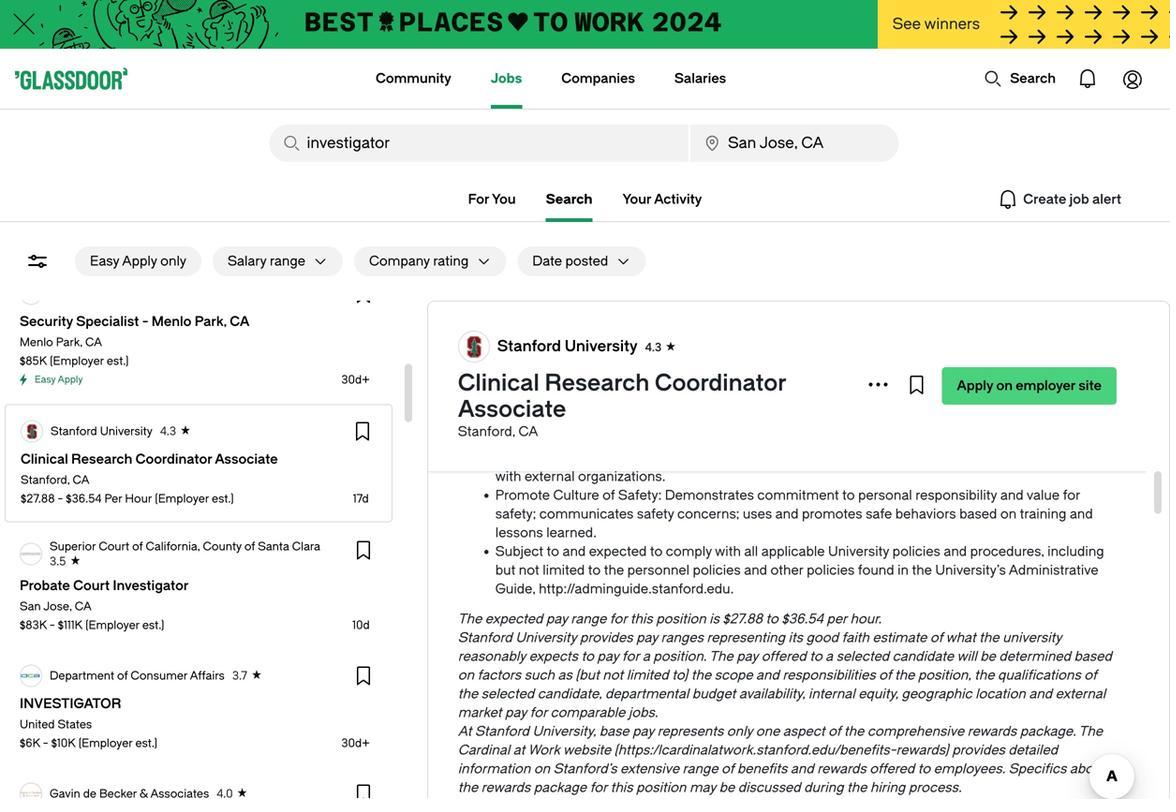 Task type: describe. For each thing, give the bounding box(es) containing it.
jobs.
[[628, 705, 658, 720]]

stanford, inside the clinical research coordinator associate stanford, ca
[[458, 424, 515, 439]]

pay left "ranges"
[[636, 630, 658, 645]]

and left value
[[1000, 488, 1024, 503]]

Search keyword field
[[269, 125, 689, 162]]

of up the candidate
[[930, 630, 943, 645]]

well
[[824, 450, 849, 466]]

at stanford university, base pay represents only one aspect of the comprehensive rewards package. the cardinal at work website (
[[458, 724, 1103, 758]]

search button
[[974, 60, 1065, 97]]

coordinator
[[655, 370, 786, 396]]

pay right market
[[505, 705, 527, 720]]

safety
[[637, 506, 674, 522]]

and down commitment on the bottom
[[775, 506, 799, 522]]

0 horizontal spatial stanford university
[[51, 425, 153, 438]]

for up university,
[[530, 705, 547, 720]]

lottie animation container image inside search "button"
[[984, 69, 1003, 88]]

and up availability,
[[756, 667, 779, 683]]

0 horizontal spatial a
[[643, 649, 650, 664]]

2 horizontal spatial apply
[[957, 378, 993, 393]]

lessons
[[495, 525, 543, 541]]

jobs
[[491, 71, 522, 86]]

clients
[[1036, 450, 1077, 466]]

work
[[528, 742, 560, 758]]

for down http://adminguide.stanford.edu.
[[610, 611, 627, 627]]

of left consumer
[[117, 669, 128, 682]]

with up promote
[[495, 469, 521, 484]]

disability
[[748, 297, 801, 312]]

and up university's
[[944, 544, 967, 559]]

the right perform
[[1065, 297, 1085, 312]]

about
[[1070, 761, 1106, 777]]

of up equity,
[[879, 667, 891, 683]]

provides inside the expected pay range for this position is $27.88 to $36.54 per hour. stanford university provides pay ranges representing its good faith estimate of what the university reasonably expects to pay for a position. the pay offered to a selected candidate will be determined based on factors such as (but not limited to) the scope and responsibilities of the position, the qualifications of the selected candidate, departmental budget availability, internal equity, geographic location and external market pay for comparable jobs.
[[580, 630, 633, 645]]

pay down representing
[[737, 649, 758, 664]]

university inside interpersonal skills: demonstrates the ability to work well with stanford colleagues and clients and with external organizations. promote culture of safety: demonstrates commitment to personal responsibility and value for safety; communicates safety concerns; uses and promotes safe behaviors based on training and lessons learned. subject to and expected to comply with all applicable university policies and procedures, including but not limited to the personnel policies and other policies found in the university's administrative guide, http://adminguide.stanford.edu.
[[828, 544, 889, 559]]

candidate,
[[537, 686, 602, 702]]

for you link
[[468, 188, 516, 211]]

only inside at stanford university, base pay represents only one aspect of the comprehensive rewards package. the cardinal at work website (
[[727, 724, 753, 739]]

on inside the expected pay range for this position is $27.88 to $36.54 per hour. stanford university provides pay ranges representing its good faith estimate of what the university reasonably expects to pay for a position. the pay offered to a selected candidate will be determined based on factors such as (but not limited to) the scope and responsibilities of the position, the qualifications of the selected candidate, departmental budget availability, internal equity, geographic location and external market pay for comparable jobs.
[[458, 667, 474, 683]]

limited inside interpersonal skills: demonstrates the ability to work well with stanford colleagues and clients and with external organizations. promote culture of safety: demonstrates commitment to personal responsibility and value for safety; communicates safety concerns; uses and promotes safe behaviors based on training and lessons learned. subject to and expected to comply with all applicable university policies and procedures, including but not limited to the personnel policies and other policies found in the university's administrative guide, http://adminguide.stanford.edu.
[[543, 563, 585, 578]]

pay up (but
[[597, 649, 619, 664]]

(
[[614, 742, 618, 758]]

be inside the expected pay range for this position is $27.88 to $36.54 per hour. stanford university provides pay ranges representing its good faith estimate of what the university reasonably expects to pay for a position. the pay offered to a selected candidate will be determined based on factors such as (but not limited to) the scope and responsibilities of the position, the qualifications of the selected candidate, departmental budget availability, internal equity, geographic location and external market pay for comparable jobs.
[[980, 649, 996, 664]]

during
[[804, 780, 844, 795]]

working
[[458, 364, 527, 379]]

$27.88 inside the expected pay range for this position is $27.88 to $36.54 per hour. stanford university provides pay ranges representing its good faith estimate of what the university reasonably expects to pay for a position. the pay offered to a selected candidate will be determined based on factors such as (but not limited to) the scope and responsibilities of the position, the qualifications of the selected candidate, departmental budget availability, internal equity, geographic location and external market pay for comparable jobs.
[[723, 611, 763, 627]]

county
[[203, 540, 242, 553]]

4.3 for stanford university logo to the left
[[160, 425, 176, 438]]

superior court of california, county of santa clara logo image
[[21, 544, 41, 564]]

commitment
[[757, 488, 839, 503]]

stanford down essential
[[497, 338, 561, 355]]

https:/lcardinalatwork.stanford.edu/benefits-rewards
[[618, 742, 945, 758]]

- inside - consistent with its obligations under the law, the university will provide reasonable accommodation to any employee with a disability who requires accommodation to perform the essential functions of his or her job.
[[495, 278, 502, 293]]

apply on employer site
[[957, 378, 1102, 393]]

work
[[458, 420, 501, 436]]

or
[[653, 315, 666, 331]]

the down the candidate
[[895, 667, 915, 683]]

who
[[804, 297, 831, 312]]

none field search location
[[691, 125, 899, 162]]

of inside interpersonal skills: demonstrates the ability to work well with stanford colleagues and clients and with external organizations. promote culture of safety: demonstrates commitment to personal responsibility and value for safety; communicates safety concerns; uses and promotes safe behaviors based on training and lessons learned. subject to and expected to comply with all applicable university policies and procedures, including but not limited to the personnel policies and other policies found in the university's administrative guide, http://adminguide.stanford.edu.
[[602, 488, 615, 503]]

evening
[[532, 383, 580, 398]]

per
[[104, 492, 122, 505]]

not inside interpersonal skills: demonstrates the ability to work well with stanford colleagues and clients and with external organizations. promote culture of safety: demonstrates commitment to personal responsibility and value for safety; communicates safety concerns; uses and promotes safe behaviors based on training and lessons learned. subject to and expected to comply with all applicable university policies and procedures, including but not limited to the personnel policies and other policies found in the university's administrative guide, http://adminguide.stanford.edu.
[[519, 563, 539, 578]]

activity
[[654, 192, 702, 207]]

0 vertical spatial the
[[458, 611, 482, 627]]

date posted button
[[517, 246, 608, 276]]

0 horizontal spatial policies
[[693, 563, 741, 578]]

budget
[[692, 686, 736, 702]]

est.) inside united states $6k - $10k (employer est.)
[[135, 737, 157, 750]]

extensive
[[620, 761, 679, 777]]

its inside - consistent with its obligations under the law, the university will provide reasonable accommodation to any employee with a disability who requires accommodation to perform the essential functions of his or her job.
[[605, 278, 620, 293]]

process.
[[909, 780, 962, 795]]

the left hiring
[[847, 780, 867, 795]]

for up departmental
[[622, 649, 639, 664]]

work
[[791, 450, 821, 466]]

one
[[756, 724, 780, 739]]

1 horizontal spatial policies
[[807, 563, 855, 578]]

states
[[58, 718, 92, 731]]

is
[[709, 611, 719, 627]]

companies
[[561, 71, 635, 86]]

stanford down easy apply
[[51, 425, 97, 438]]

ability
[[736, 450, 772, 466]]

university
[[1002, 630, 1062, 645]]

department
[[50, 669, 114, 682]]

easy apply only
[[90, 253, 186, 269]]

1 vertical spatial demonstrates
[[665, 488, 754, 503]]

easy for easy apply
[[35, 374, 56, 385]]

any
[[618, 297, 640, 312]]

market
[[458, 705, 502, 720]]

with down under
[[708, 297, 734, 312]]

this inside ) provides detailed information on stanford's extensive range of benefits and rewards offered to employees. specifics about the rewards package for this position may be discussed during the hiring process.
[[610, 780, 633, 795]]

and down learned.
[[563, 544, 586, 559]]

based inside the expected pay range for this position is $27.88 to $36.54 per hour. stanford university provides pay ranges representing its good faith estimate of what the university reasonably expects to pay for a position. the pay offered to a selected candidate will be determined based on factors such as (but not limited to) the scope and responsibilities of the position, the qualifications of the selected candidate, departmental budget availability, internal equity, geographic location and external market pay for comparable jobs.
[[1074, 649, 1112, 664]]

departmental
[[605, 686, 689, 702]]

subject
[[495, 544, 543, 559]]

employer
[[1016, 378, 1076, 393]]

provide
[[895, 278, 941, 293]]

ca inside stanford, ca $27.88 - $36.54 per hour (employer est.)
[[73, 474, 89, 487]]

the right the in
[[912, 563, 932, 578]]

will inside the expected pay range for this position is $27.88 to $36.54 per hour. stanford university provides pay ranges representing its good faith estimate of what the university reasonably expects to pay for a position. the pay offered to a selected candidate will be determined based on factors such as (but not limited to) the scope and responsibilities of the position, the qualifications of the selected candidate, departmental budget availability, internal equity, geographic location and external market pay for comparable jobs.
[[957, 649, 977, 664]]

its inside the expected pay range for this position is $27.88 to $36.54 per hour. stanford university provides pay ranges representing its good faith estimate of what the university reasonably expects to pay for a position. the pay offered to a selected candidate will be determined based on factors such as (but not limited to) the scope and responsibilities of the position, the qualifications of the selected candidate, departmental budget availability, internal equity, geographic location and external market pay for comparable jobs.
[[788, 630, 803, 645]]

1 horizontal spatial stanford university logo image
[[459, 332, 489, 362]]

cardinal
[[458, 742, 510, 758]]

3.7
[[232, 669, 247, 682]]

http://adminguide.stanford.edu.
[[539, 581, 734, 597]]

interpersonal
[[495, 450, 578, 466]]

expected inside interpersonal skills: demonstrates the ability to work well with stanford colleagues and clients and with external organizations. promote culture of safety: demonstrates commitment to personal responsibility and value for safety; communicates safety concerns; uses and promotes safe behaviors based on training and lessons learned. subject to and expected to comply with all applicable university policies and procedures, including but not limited to the personnel policies and other policies found in the university's administrative guide, http://adminguide.stanford.edu.
[[589, 544, 647, 559]]

internal
[[808, 686, 855, 702]]

detailed
[[1008, 742, 1058, 758]]

salary range button
[[213, 246, 305, 276]]

in
[[898, 563, 909, 578]]

and up including
[[1070, 506, 1093, 522]]

17d
[[353, 492, 369, 505]]

stanford, inside stanford, ca $27.88 - $36.54 per hour (employer est.)
[[21, 474, 70, 487]]

of inside at stanford university, base pay represents only one aspect of the comprehensive rewards package. the cardinal at work website (
[[828, 724, 841, 739]]

range inside ) provides detailed information on stanford's extensive range of benefits and rewards offered to employees. specifics about the rewards package for this position may be discussed during the hiring process.
[[683, 761, 718, 777]]

(employer inside united states $6k - $10k (employer est.)
[[78, 737, 133, 750]]

with left all
[[715, 544, 741, 559]]

2 horizontal spatial a
[[825, 649, 833, 664]]

and down all
[[744, 563, 767, 578]]

working conditions: occasional evening and weekend hours.
[[458, 364, 708, 398]]

perform
[[1011, 297, 1062, 312]]

easy apply
[[35, 374, 83, 385]]

30d+ for united states
[[341, 737, 370, 750]]

equity,
[[858, 686, 898, 702]]

the up market
[[458, 686, 478, 702]]

specifics
[[1009, 761, 1067, 777]]

the up location
[[974, 667, 994, 683]]

interpersonal skills: demonstrates the ability to work well with stanford colleagues and clients and with external organizations. promote culture of safety: demonstrates commitment to personal responsibility and value for safety; communicates safety concerns; uses and promotes safe behaviors based on training and lessons learned. subject to and expected to comply with all applicable university policies and procedures, including but not limited to the personnel policies and other policies found in the university's administrative guide, http://adminguide.stanford.edu.
[[495, 450, 1104, 597]]

1 accommodation from the left
[[495, 297, 599, 312]]

expects
[[529, 649, 578, 664]]

your activity
[[622, 192, 702, 207]]

$27.88 inside stanford, ca $27.88 - $36.54 per hour (employer est.)
[[21, 492, 55, 505]]

job.
[[693, 315, 715, 331]]

0 horizontal spatial selected
[[481, 686, 534, 702]]

not inside the expected pay range for this position is $27.88 to $36.54 per hour. stanford university provides pay ranges representing its good faith estimate of what the university reasonably expects to pay for a position. the pay offered to a selected candidate will be determined based on factors such as (but not limited to) the scope and responsibilities of the position, the qualifications of the selected candidate, departmental budget availability, internal equity, geographic location and external market pay for comparable jobs.
[[603, 667, 623, 683]]

on inside interpersonal skills: demonstrates the ability to work well with stanford colleagues and clients and with external organizations. promote culture of safety: demonstrates commitment to personal responsibility and value for safety; communicates safety concerns; uses and promotes safe behaviors based on training and lessons learned. subject to and expected to comply with all applicable university policies and procedures, including but not limited to the personnel policies and other policies found in the university's administrative guide, http://adminguide.stanford.edu.
[[1000, 506, 1017, 522]]

open filter menu image
[[26, 250, 49, 273]]

represents
[[657, 724, 724, 739]]

jobs link
[[491, 49, 522, 109]]

community
[[376, 71, 451, 86]]

concerns;
[[677, 506, 739, 522]]

external inside the expected pay range for this position is $27.88 to $36.54 per hour. stanford university provides pay ranges representing its good faith estimate of what the university reasonably expects to pay for a position. the pay offered to a selected candidate will be determined based on factors such as (but not limited to) the scope and responsibilities of the position, the qualifications of the selected candidate, departmental budget availability, internal equity, geographic location and external market pay for comparable jobs.
[[1055, 686, 1106, 702]]

est.) inside san jose, ca $83k - $111k (employer est.)
[[142, 619, 164, 632]]

for inside ) provides detailed information on stanford's extensive range of benefits and rewards offered to employees. specifics about the rewards package for this position may be discussed during the hiring process.
[[590, 780, 607, 795]]

the up http://adminguide.stanford.edu.
[[604, 563, 624, 578]]

the left ability
[[713, 450, 733, 466]]

university down functions
[[565, 338, 638, 355]]

pay up expects
[[546, 611, 568, 627]]

$83k
[[20, 619, 47, 632]]

and down qualifications
[[1029, 686, 1052, 702]]

stanford inside the expected pay range for this position is $27.88 to $36.54 per hour. stanford university provides pay ranges representing its good faith estimate of what the university reasonably expects to pay for a position. the pay offered to a selected candidate will be determined based on factors such as (but not limited to) the scope and responsibilities of the position, the qualifications of the selected candidate, departmental budget availability, internal equity, geographic location and external market pay for comparable jobs.
[[458, 630, 512, 645]]

on inside button
[[996, 378, 1013, 393]]

ca inside the clinical research coordinator associate stanford, ca
[[519, 424, 538, 439]]

rewards inside at stanford university, base pay represents only one aspect of the comprehensive rewards package. the cardinal at work website (
[[967, 724, 1017, 739]]

the down information
[[458, 780, 478, 795]]

community link
[[376, 49, 451, 109]]

rewards down information
[[481, 780, 530, 795]]

with right the well
[[852, 450, 878, 466]]

procedures,
[[970, 544, 1044, 559]]

rewards up during
[[817, 761, 866, 777]]

rewards down comprehensive
[[896, 742, 945, 758]]

ca inside san jose, ca $83k - $111k (employer est.)
[[75, 600, 92, 613]]

for
[[468, 192, 489, 207]]

be inside ) provides detailed information on stanford's extensive range of benefits and rewards offered to employees. specifics about the rewards package for this position may be discussed during the hiring process.
[[719, 780, 735, 795]]

as
[[558, 667, 572, 683]]

search inside "button"
[[1010, 71, 1056, 86]]

the inside at stanford university, base pay represents only one aspect of the comprehensive rewards package. the cardinal at work website (
[[844, 724, 864, 739]]

external inside interpersonal skills: demonstrates the ability to work well with stanford colleagues and clients and with external organizations. promote culture of safety: demonstrates commitment to personal responsibility and value for safety; communicates safety concerns; uses and promotes safe behaviors based on training and lessons learned. subject to and expected to comply with all applicable university policies and procedures, including but not limited to the personnel policies and other policies found in the university's administrative guide, http://adminguide.stanford.edu.
[[525, 469, 575, 484]]

range inside the expected pay range for this position is $27.88 to $36.54 per hour. stanford university provides pay ranges representing its good faith estimate of what the university reasonably expects to pay for a position. the pay offered to a selected candidate will be determined based on factors such as (but not limited to) the scope and responsibilities of the position, the qualifications of the selected candidate, departmental budget availability, internal equity, geographic location and external market pay for comparable jobs.
[[571, 611, 606, 627]]

website
[[563, 742, 611, 758]]

pay inside at stanford university, base pay represents only one aspect of the comprehensive rewards package. the cardinal at work website (
[[632, 724, 654, 739]]

university inside the expected pay range for this position is $27.88 to $36.54 per hour. stanford university provides pay ranges representing its good faith estimate of what the university reasonably expects to pay for a position. the pay offered to a selected candidate will be determined based on factors such as (but not limited to) the scope and responsibilities of the position, the qualifications of the selected candidate, departmental budget availability, internal equity, geographic location and external market pay for comparable jobs.
[[515, 630, 577, 645]]



Task type: locate. For each thing, give the bounding box(es) containing it.
est.) down department of consumer affairs
[[135, 737, 157, 750]]

of right "court"
[[132, 540, 143, 553]]

1 horizontal spatial expected
[[589, 544, 647, 559]]

0 vertical spatial range
[[270, 253, 305, 269]]

apply for easy apply only
[[122, 253, 157, 269]]

1 vertical spatial offered
[[870, 761, 915, 777]]

4.3
[[645, 341, 662, 354], [160, 425, 176, 438]]

requires
[[834, 297, 885, 312]]

pay down jobs.
[[632, 724, 654, 739]]

a up responsibilities
[[825, 649, 833, 664]]

such
[[524, 667, 555, 683]]

will down what
[[957, 649, 977, 664]]

of left benefits
[[721, 761, 734, 777]]

)
[[945, 742, 949, 758]]

0 horizontal spatial easy
[[35, 374, 56, 385]]

expected
[[589, 544, 647, 559], [485, 611, 543, 627]]

consumer
[[131, 669, 187, 682]]

limited inside the expected pay range for this position is $27.88 to $36.54 per hour. stanford university provides pay ranges representing its good faith estimate of what the university reasonably expects to pay for a position. the pay offered to a selected candidate will be determined based on factors such as (but not limited to) the scope and responsibilities of the position, the qualifications of the selected candidate, departmental budget availability, internal equity, geographic location and external market pay for comparable jobs.
[[626, 667, 669, 683]]

$85k
[[20, 355, 47, 368]]

0 vertical spatial stanford,
[[458, 424, 515, 439]]

0 horizontal spatial the
[[458, 611, 482, 627]]

be up location
[[980, 649, 996, 664]]

apply for easy apply
[[58, 374, 83, 385]]

will inside - consistent with its obligations under the law, the university will provide reasonable accommodation to any employee with a disability who requires accommodation to perform the essential functions of his or her job.
[[871, 278, 891, 293]]

0 vertical spatial demonstrates
[[621, 450, 710, 466]]

0 horizontal spatial search
[[546, 192, 593, 207]]

lottie animation container image
[[301, 49, 376, 107], [301, 49, 376, 107], [1065, 56, 1110, 101], [1110, 56, 1155, 101], [984, 69, 1003, 88]]

policies down comply in the bottom right of the page
[[693, 563, 741, 578]]

functions
[[554, 315, 613, 331]]

range right salary
[[270, 253, 305, 269]]

range inside "popup button"
[[270, 253, 305, 269]]

other
[[771, 563, 803, 578]]

candidate
[[892, 649, 954, 664]]

1 horizontal spatial the
[[709, 649, 733, 664]]

2 30d+ from the top
[[341, 737, 370, 750]]

1 vertical spatial limited
[[626, 667, 669, 683]]

the down internal
[[844, 724, 864, 739]]

0 vertical spatial search
[[1010, 71, 1056, 86]]

2 vertical spatial the
[[1079, 724, 1103, 739]]

stanford university up conditions:
[[497, 338, 638, 355]]

the
[[458, 611, 482, 627], [709, 649, 733, 664], [1079, 724, 1103, 739]]

(employer inside san jose, ca $83k - $111k (employer est.)
[[85, 619, 139, 632]]

guide,
[[495, 581, 536, 597]]

1 vertical spatial stanford,
[[21, 474, 70, 487]]

0 vertical spatial only
[[160, 253, 186, 269]]

0 horizontal spatial $27.88
[[21, 492, 55, 505]]

0 horizontal spatial 4.3
[[160, 425, 176, 438]]

1 horizontal spatial only
[[727, 724, 753, 739]]

position,
[[918, 667, 971, 683]]

of
[[616, 315, 628, 331], [602, 488, 615, 503], [132, 540, 143, 553], [244, 540, 255, 553], [930, 630, 943, 645], [879, 667, 891, 683], [1084, 667, 1097, 683], [117, 669, 128, 682], [828, 724, 841, 739], [721, 761, 734, 777]]

but
[[495, 563, 516, 578]]

offered up hiring
[[870, 761, 915, 777]]

0 horizontal spatial not
[[519, 563, 539, 578]]

will up requires
[[871, 278, 891, 293]]

0 vertical spatial selected
[[836, 649, 889, 664]]

see winners
[[893, 15, 980, 33]]

0 horizontal spatial limited
[[543, 563, 585, 578]]

will
[[871, 278, 891, 293], [957, 649, 977, 664]]

0 horizontal spatial range
[[270, 253, 305, 269]]

1 horizontal spatial $36.54
[[782, 611, 823, 627]]

based inside interpersonal skills: demonstrates the ability to work well with stanford colleagues and clients and with external organizations. promote culture of safety: demonstrates commitment to personal responsibility and value for safety; communicates safety concerns; uses and promotes safe behaviors based on training and lessons learned. subject to and expected to comply with all applicable university policies and procedures, including but not limited to the personnel policies and other policies found in the university's administrative guide, http://adminguide.stanford.edu.
[[959, 506, 997, 522]]

stanford up reasonably
[[458, 630, 512, 645]]

this inside the expected pay range for this position is $27.88 to $36.54 per hour. stanford university provides pay ranges representing its good faith estimate of what the university reasonably expects to pay for a position. the pay offered to a selected candidate will be determined based on factors such as (but not limited to) the scope and responsibilities of the position, the qualifications of the selected candidate, departmental budget availability, internal equity, geographic location and external market pay for comparable jobs.
[[630, 611, 653, 627]]

1 none field from the left
[[269, 125, 689, 162]]

(employer right $111k at the left
[[85, 619, 139, 632]]

offered inside ) provides detailed information on stanford's extensive range of benefits and rewards offered to employees. specifics about the rewards package for this position may be discussed during the hiring process.
[[870, 761, 915, 777]]

the up reasonably
[[458, 611, 482, 627]]

none field search keyword
[[269, 125, 689, 162]]

- left $111k at the left
[[50, 619, 55, 632]]

easy down "$85k"
[[35, 374, 56, 385]]

stanford, ca $27.88 - $36.54 per hour (employer est.)
[[21, 474, 234, 505]]

range up expects
[[571, 611, 606, 627]]

ca up $111k at the left
[[75, 600, 92, 613]]

- inside stanford, ca $27.88 - $36.54 per hour (employer est.)
[[58, 492, 63, 505]]

date posted
[[532, 253, 608, 269]]

0 horizontal spatial only
[[160, 253, 186, 269]]

1 horizontal spatial not
[[603, 667, 623, 683]]

1 vertical spatial not
[[603, 667, 623, 683]]

skills:
[[581, 450, 617, 466]]

stanford
[[497, 338, 561, 355], [51, 425, 97, 438], [881, 450, 935, 466], [458, 630, 512, 645], [475, 724, 529, 739]]

associate
[[458, 396, 566, 423]]

affairs
[[190, 669, 225, 682]]

1 horizontal spatial be
[[980, 649, 996, 664]]

0 vertical spatial 4.3
[[645, 341, 662, 354]]

accommodation down consistent
[[495, 297, 599, 312]]

your activity link
[[622, 188, 702, 211]]

1 vertical spatial $36.54
[[782, 611, 823, 627]]

united states $6k - $10k (employer est.)
[[20, 718, 157, 750]]

on left employer
[[996, 378, 1013, 393]]

based up qualifications
[[1074, 649, 1112, 664]]

behaviors
[[895, 506, 956, 522]]

only up https:/lcardinalatwork.stanford.edu/benefits-
[[727, 724, 753, 739]]

only inside button
[[160, 253, 186, 269]]

personal
[[858, 488, 912, 503]]

0 horizontal spatial will
[[871, 278, 891, 293]]

0 horizontal spatial external
[[525, 469, 575, 484]]

0 horizontal spatial provides
[[580, 630, 633, 645]]

1 horizontal spatial offered
[[870, 761, 915, 777]]

0 horizontal spatial accommodation
[[495, 297, 599, 312]]

0 horizontal spatial its
[[605, 278, 620, 293]]

may
[[689, 780, 716, 795]]

0 vertical spatial 30d+
[[341, 373, 370, 386]]

stanford university logo image down easy apply
[[22, 421, 42, 442]]

and right clients
[[1081, 450, 1104, 466]]

stanford inside interpersonal skills: demonstrates the ability to work well with stanford colleagues and clients and with external organizations. promote culture of safety: demonstrates commitment to personal responsibility and value for safety; communicates safety concerns; uses and promotes safe behaviors based on training and lessons learned. subject to and expected to comply with all applicable university policies and procedures, including but not limited to the personnel policies and other policies found in the university's administrative guide, http://adminguide.stanford.edu.
[[881, 450, 935, 466]]

external
[[525, 469, 575, 484], [1055, 686, 1106, 702]]

a left position.
[[643, 649, 650, 664]]

2 none field from the left
[[691, 125, 899, 162]]

0 horizontal spatial offered
[[761, 649, 806, 664]]

offered up availability,
[[761, 649, 806, 664]]

clara
[[292, 540, 320, 553]]

employees.
[[934, 761, 1005, 777]]

2 horizontal spatial policies
[[892, 544, 940, 559]]

1 vertical spatial 30d+
[[341, 737, 370, 750]]

and
[[584, 383, 607, 398], [1010, 450, 1033, 466], [1081, 450, 1104, 466], [1000, 488, 1024, 503], [775, 506, 799, 522], [1070, 506, 1093, 522], [563, 544, 586, 559], [944, 544, 967, 559], [744, 563, 767, 578], [756, 667, 779, 683], [1029, 686, 1052, 702], [791, 761, 814, 777]]

the expected pay range for this position is $27.88 to $36.54 per hour. stanford university provides pay ranges representing its good faith estimate of what the university reasonably expects to pay for a position. the pay offered to a selected candidate will be determined based on factors such as (but not limited to) the scope and responsibilities of the position, the qualifications of the selected candidate, departmental budget availability, internal equity, geographic location and external market pay for comparable jobs.
[[458, 611, 1112, 720]]

est.) inside stanford, ca $27.88 - $36.54 per hour (employer est.)
[[212, 492, 234, 505]]

1 vertical spatial the
[[709, 649, 733, 664]]

see
[[893, 15, 921, 33]]

ca inside menlo park, ca $85k (employer est.)
[[85, 336, 102, 349]]

for down stanford's
[[590, 780, 607, 795]]

with
[[576, 278, 602, 293], [708, 297, 734, 312], [852, 450, 878, 466], [495, 469, 521, 484], [715, 544, 741, 559]]

0 vertical spatial will
[[871, 278, 891, 293]]

the right what
[[979, 630, 999, 645]]

- inside united states $6k - $10k (employer est.)
[[43, 737, 48, 750]]

applicable
[[761, 544, 825, 559]]

easy apply only button
[[75, 246, 201, 276]]

for right value
[[1063, 488, 1080, 503]]

accommodation
[[495, 297, 599, 312], [888, 297, 992, 312]]

lottie animation container image
[[1065, 56, 1110, 101], [1110, 56, 1155, 101], [984, 69, 1003, 88]]

(employer inside menlo park, ca $85k (employer est.)
[[50, 355, 104, 368]]

1 vertical spatial search
[[546, 192, 593, 207]]

$36.54 left the per
[[66, 492, 102, 505]]

1 vertical spatial $27.88
[[723, 611, 763, 627]]

clinical
[[458, 370, 539, 396]]

the left law,
[[734, 278, 754, 293]]

1 vertical spatial selected
[[481, 686, 534, 702]]

lottie animation container image inside search "button"
[[984, 69, 1003, 88]]

1 horizontal spatial stanford,
[[458, 424, 515, 439]]

(employer inside stanford, ca $27.88 - $36.54 per hour (employer est.)
[[155, 492, 209, 505]]

$36.54 up good
[[782, 611, 823, 627]]

1 vertical spatial will
[[957, 649, 977, 664]]

gavin de becker & associates logo image
[[21, 784, 41, 799]]

0 vertical spatial stanford university logo image
[[459, 332, 489, 362]]

demonstrates up safety:
[[621, 450, 710, 466]]

2 horizontal spatial the
[[1079, 724, 1103, 739]]

est.) inside menlo park, ca $85k (employer est.)
[[107, 355, 129, 368]]

0 vertical spatial position
[[656, 611, 706, 627]]

package.
[[1020, 724, 1076, 739]]

be right may
[[719, 780, 735, 795]]

and inside working conditions: occasional evening and weekend hours.
[[584, 383, 607, 398]]

law,
[[757, 278, 781, 293]]

date
[[532, 253, 562, 269]]

external down interpersonal
[[525, 469, 575, 484]]

pay
[[546, 611, 568, 627], [636, 630, 658, 645], [597, 649, 619, 664], [737, 649, 758, 664], [505, 705, 527, 720], [632, 724, 654, 739]]

1 horizontal spatial range
[[571, 611, 606, 627]]

1 vertical spatial this
[[610, 780, 633, 795]]

the inside at stanford university, base pay represents only one aspect of the comprehensive rewards package. the cardinal at work website (
[[1079, 724, 1103, 739]]

1 horizontal spatial 4.3
[[645, 341, 662, 354]]

- right $6k
[[43, 737, 48, 750]]

good
[[806, 630, 838, 645]]

provides up (but
[[580, 630, 633, 645]]

reasonable
[[944, 278, 1013, 293]]

scope
[[714, 667, 753, 683]]

stanford up personal
[[881, 450, 935, 466]]

rating
[[433, 253, 469, 269]]

1 horizontal spatial easy
[[90, 253, 119, 269]]

- consistent with its obligations under the law, the university will provide reasonable accommodation to any employee with a disability who requires accommodation to perform the essential functions of his or her job.
[[495, 278, 1085, 331]]

0 vertical spatial its
[[605, 278, 620, 293]]

hours.
[[669, 383, 708, 398]]

the up about in the bottom right of the page
[[1079, 724, 1103, 739]]

1 30d+ from the top
[[341, 373, 370, 386]]

1 vertical spatial only
[[727, 724, 753, 739]]

company rating button
[[354, 246, 469, 276]]

$36.54 inside the expected pay range for this position is $27.88 to $36.54 per hour. stanford university provides pay ranges representing its good faith estimate of what the university reasonably expects to pay for a position. the pay offered to a selected candidate will be determined based on factors such as (but not limited to) the scope and responsibilities of the position, the qualifications of the selected candidate, departmental budget availability, internal equity, geographic location and external market pay for comparable jobs.
[[782, 611, 823, 627]]

this down http://adminguide.stanford.edu.
[[630, 611, 653, 627]]

1 horizontal spatial selected
[[836, 649, 889, 664]]

0 horizontal spatial based
[[959, 506, 997, 522]]

on down "work"
[[534, 761, 550, 777]]

0 vertical spatial not
[[519, 563, 539, 578]]

value
[[1027, 488, 1060, 503]]

employee
[[643, 297, 705, 312]]

0 vertical spatial stanford university
[[497, 338, 638, 355]]

the up the "scope"
[[709, 649, 733, 664]]

offered inside the expected pay range for this position is $27.88 to $36.54 per hour. stanford university provides pay ranges representing its good faith estimate of what the university reasonably expects to pay for a position. the pay offered to a selected candidate will be determined based on factors such as (but not limited to) the scope and responsibilities of the position, the qualifications of the selected candidate, departmental budget availability, internal equity, geographic location and external market pay for comparable jobs.
[[761, 649, 806, 664]]

ca up superior on the left of the page
[[73, 474, 89, 487]]

1 vertical spatial range
[[571, 611, 606, 627]]

1 vertical spatial easy
[[35, 374, 56, 385]]

department of consumer affairs logo image
[[21, 666, 41, 686]]

and inside ) provides detailed information on stanford's extensive range of benefits and rewards offered to employees. specifics about the rewards package for this position may be discussed during the hiring process.
[[791, 761, 814, 777]]

https:/lcardinalatwork.stanford.edu/benefits-
[[618, 742, 896, 758]]

stanford university logo image up 'working'
[[459, 332, 489, 362]]

stanford's
[[553, 761, 617, 777]]

san
[[20, 600, 41, 613]]

accommodation down provide
[[888, 297, 992, 312]]

provides inside ) provides detailed information on stanford's extensive range of benefits and rewards offered to employees. specifics about the rewards package for this position may be discussed during the hiring process.
[[952, 742, 1005, 758]]

of right aspect
[[828, 724, 841, 739]]

of left santa
[[244, 540, 255, 553]]

all
[[744, 544, 758, 559]]

search down see winners link
[[1010, 71, 1056, 86]]

to)
[[672, 667, 688, 683]]

and left clients
[[1010, 450, 1033, 466]]

$36.54 inside stanford, ca $27.88 - $36.54 per hour (employer est.)
[[66, 492, 102, 505]]

qualifications
[[998, 667, 1081, 683]]

provides up employees. at the right bottom
[[952, 742, 1005, 758]]

san jose, ca $83k - $111k (employer est.)
[[20, 600, 164, 632]]

to inside ) provides detailed information on stanford's extensive range of benefits and rewards offered to employees. specifics about the rewards package for this position may be discussed during the hiring process.
[[918, 761, 930, 777]]

base
[[599, 724, 629, 739]]

) provides detailed information on stanford's extensive range of benefits and rewards offered to employees. specifics about the rewards package for this position may be discussed during the hiring process.
[[458, 742, 1106, 795]]

salaries link
[[674, 49, 726, 109]]

0 vertical spatial this
[[630, 611, 653, 627]]

of right qualifications
[[1084, 667, 1097, 683]]

1 horizontal spatial search
[[1010, 71, 1056, 86]]

on inside ) provides detailed information on stanford's extensive range of benefits and rewards offered to employees. specifics about the rewards package for this position may be discussed during the hiring process.
[[534, 761, 550, 777]]

package
[[534, 780, 587, 795]]

10d
[[352, 619, 370, 632]]

stanford university logo image
[[459, 332, 489, 362], [22, 421, 42, 442]]

(employer down states
[[78, 737, 133, 750]]

salary
[[228, 253, 267, 269]]

0 vertical spatial provides
[[580, 630, 633, 645]]

1 vertical spatial stanford university logo image
[[22, 421, 42, 442]]

est.) right "$85k"
[[107, 355, 129, 368]]

None field
[[269, 125, 689, 162], [691, 125, 899, 162]]

1 horizontal spatial external
[[1055, 686, 1106, 702]]

4.3 for right stanford university logo
[[645, 341, 662, 354]]

not right (but
[[603, 667, 623, 683]]

0 horizontal spatial expected
[[485, 611, 543, 627]]

1 vertical spatial stanford university
[[51, 425, 153, 438]]

search link
[[546, 188, 593, 211]]

easy for easy apply only
[[90, 253, 119, 269]]

the right law,
[[784, 278, 804, 293]]

promote
[[495, 488, 550, 503]]

Search location field
[[691, 125, 899, 162]]

0 vertical spatial expected
[[589, 544, 647, 559]]

policies up the in
[[892, 544, 940, 559]]

consistent
[[505, 278, 573, 293]]

easy inside button
[[90, 253, 119, 269]]

1 vertical spatial 4.3
[[160, 425, 176, 438]]

university up expects
[[515, 630, 577, 645]]

0 horizontal spatial apply
[[58, 374, 83, 385]]

1 horizontal spatial none field
[[691, 125, 899, 162]]

position up "ranges"
[[656, 611, 706, 627]]

hour
[[125, 492, 152, 505]]

0 horizontal spatial stanford university logo image
[[22, 421, 42, 442]]

what
[[946, 630, 976, 645]]

its left good
[[788, 630, 803, 645]]

0 vertical spatial easy
[[90, 253, 119, 269]]

0 vertical spatial $36.54
[[66, 492, 102, 505]]

est.) up 'county'
[[212, 492, 234, 505]]

provides
[[580, 630, 633, 645], [952, 742, 1005, 758]]

university up who
[[807, 278, 868, 293]]

2 horizontal spatial range
[[683, 761, 718, 777]]

for you
[[468, 192, 516, 207]]

limited up departmental
[[626, 667, 669, 683]]

salaries
[[674, 71, 726, 86]]

for inside interpersonal skills: demonstrates the ability to work well with stanford colleagues and clients and with external organizations. promote culture of safety: demonstrates commitment to personal responsibility and value for safety; communicates safety concerns; uses and promotes safe behaviors based on training and lessons learned. subject to and expected to comply with all applicable university policies and procedures, including but not limited to the personnel policies and other policies found in the university's administrative guide, http://adminguide.stanford.edu.
[[1063, 488, 1080, 503]]

0 vertical spatial based
[[959, 506, 997, 522]]

0 vertical spatial external
[[525, 469, 575, 484]]

of inside ) provides detailed information on stanford's extensive range of benefits and rewards offered to employees. specifics about the rewards package for this position may be discussed during the hiring process.
[[721, 761, 734, 777]]

see winners link
[[878, 0, 1170, 51]]

responsibilities
[[783, 667, 876, 683]]

administrative
[[1009, 563, 1099, 578]]

1 vertical spatial its
[[788, 630, 803, 645]]

stanford inside at stanford university, base pay represents only one aspect of the comprehensive rewards package. the cardinal at work website (
[[475, 724, 529, 739]]

4.3 down or
[[645, 341, 662, 354]]

position inside the expected pay range for this position is $27.88 to $36.54 per hour. stanford university provides pay ranges representing its good faith estimate of what the university reasonably expects to pay for a position. the pay offered to a selected candidate will be determined based on factors such as (but not limited to) the scope and responsibilities of the position, the qualifications of the selected candidate, departmental budget availability, internal equity, geographic location and external market pay for comparable jobs.
[[656, 611, 706, 627]]

0 horizontal spatial be
[[719, 780, 735, 795]]

1 horizontal spatial based
[[1074, 649, 1112, 664]]

university up found
[[828, 544, 889, 559]]

4.3 up stanford, ca $27.88 - $36.54 per hour (employer est.)
[[160, 425, 176, 438]]

(employer down park,
[[50, 355, 104, 368]]

- up superior on the left of the page
[[58, 492, 63, 505]]

1 horizontal spatial a
[[737, 297, 744, 312]]

position inside ) provides detailed information on stanford's extensive range of benefits and rewards offered to employees. specifics about the rewards package for this position may be discussed during the hiring process.
[[636, 780, 686, 795]]

0 horizontal spatial $36.54
[[66, 492, 102, 505]]

1 horizontal spatial apply
[[122, 253, 157, 269]]

2 accommodation from the left
[[888, 297, 992, 312]]

1 horizontal spatial stanford university
[[497, 338, 638, 355]]

faith
[[842, 630, 869, 645]]

position down extensive
[[636, 780, 686, 795]]

a inside - consistent with its obligations under the law, the university will provide reasonable accommodation to any employee with a disability who requires accommodation to perform the essential functions of his or her job.
[[737, 297, 744, 312]]

expected inside the expected pay range for this position is $27.88 to $36.54 per hour. stanford university provides pay ranges representing its good faith estimate of what the university reasonably expects to pay for a position. the pay offered to a selected candidate will be determined based on factors such as (but not limited to) the scope and responsibilities of the position, the qualifications of the selected candidate, departmental budget availability, internal equity, geographic location and external market pay for comparable jobs.
[[485, 611, 543, 627]]

university inside - consistent with its obligations under the law, the university will provide reasonable accommodation to any employee with a disability who requires accommodation to perform the essential functions of his or her job.
[[807, 278, 868, 293]]

the right to)
[[691, 667, 711, 683]]

range up may
[[683, 761, 718, 777]]

on down reasonably
[[458, 667, 474, 683]]

at
[[513, 742, 525, 758]]

1 vertical spatial external
[[1055, 686, 1106, 702]]

colleagues
[[939, 450, 1007, 466]]

on left training
[[1000, 506, 1017, 522]]

0 horizontal spatial stanford,
[[21, 474, 70, 487]]

1 horizontal spatial accommodation
[[888, 297, 992, 312]]

30d+ for menlo park, ca
[[341, 373, 370, 386]]

1 horizontal spatial provides
[[952, 742, 1005, 758]]

position.
[[653, 649, 707, 664]]

university up stanford, ca $27.88 - $36.54 per hour (employer est.)
[[100, 425, 153, 438]]

demonstrates up concerns;
[[665, 488, 754, 503]]

selected
[[836, 649, 889, 664], [481, 686, 534, 702]]

weekend
[[610, 383, 666, 398]]

location
[[975, 686, 1026, 702]]

- inside san jose, ca $83k - $111k (employer est.)
[[50, 619, 55, 632]]

of inside - consistent with its obligations under the law, the university will provide reasonable accommodation to any employee with a disability who requires accommodation to perform the essential functions of his or her job.
[[616, 315, 628, 331]]

a left disability
[[737, 297, 744, 312]]

1 horizontal spatial its
[[788, 630, 803, 645]]

with down posted
[[576, 278, 602, 293]]

obligations
[[623, 278, 691, 293]]

1 horizontal spatial will
[[957, 649, 977, 664]]

0 vertical spatial offered
[[761, 649, 806, 664]]

you
[[492, 192, 516, 207]]

1 vertical spatial position
[[636, 780, 686, 795]]

winners
[[924, 15, 980, 33]]



Task type: vqa. For each thing, say whether or not it's contained in the screenshot.
the Occasional
yes



